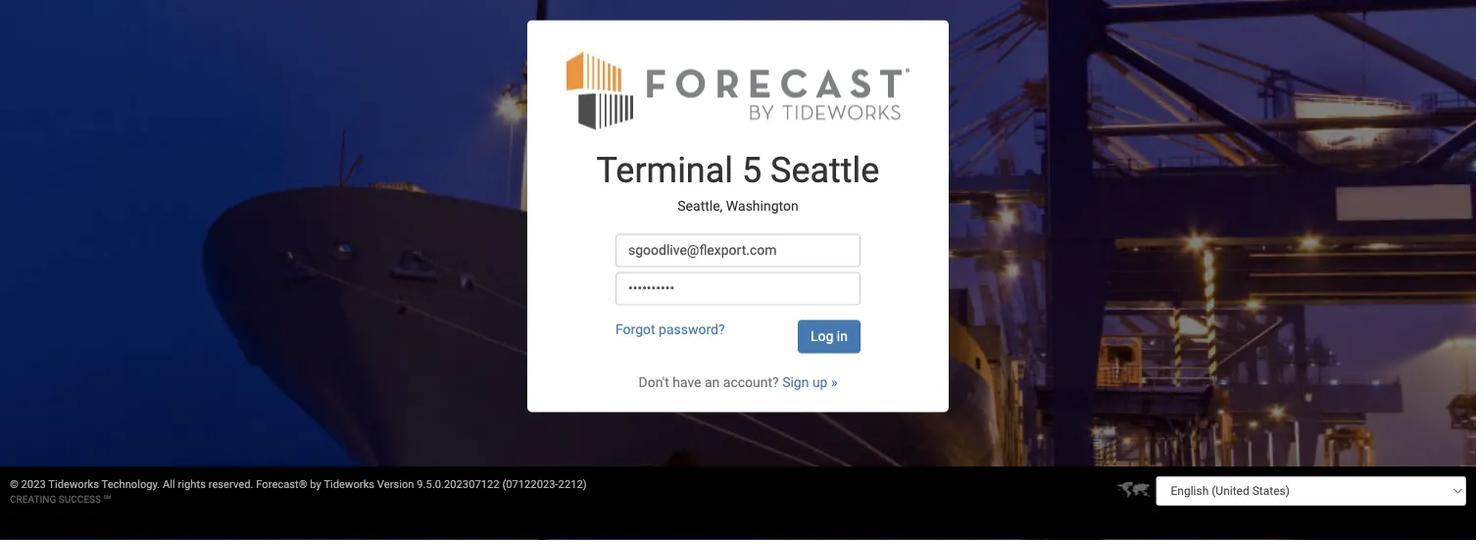 Task type: locate. For each thing, give the bounding box(es) containing it.
tideworks
[[48, 478, 99, 491], [324, 478, 375, 491]]

forgot password? log in
[[616, 322, 848, 345]]

5
[[742, 149, 762, 191]]

1 horizontal spatial tideworks
[[324, 478, 375, 491]]

©
[[10, 478, 18, 491]]

log in button
[[798, 320, 861, 353]]

Email or username text field
[[616, 234, 861, 267]]

sign up » link
[[783, 375, 838, 391]]

forecast® by tideworks image
[[567, 49, 910, 131]]

tideworks up success
[[48, 478, 99, 491]]

password?
[[659, 322, 725, 338]]

forgot
[[616, 322, 656, 338]]

»
[[832, 375, 838, 391]]

(07122023-
[[502, 478, 559, 491]]

tideworks right by
[[324, 478, 375, 491]]

sign
[[783, 375, 809, 391]]

washington
[[727, 198, 799, 214]]

2 tideworks from the left
[[324, 478, 375, 491]]

0 horizontal spatial tideworks
[[48, 478, 99, 491]]

9.5.0.202307122
[[417, 478, 500, 491]]

forecast®
[[256, 478, 307, 491]]

rights
[[178, 478, 206, 491]]

forgot password? link
[[616, 322, 725, 338]]

terminal 5 seattle seattle, washington
[[597, 149, 880, 214]]



Task type: vqa. For each thing, say whether or not it's contained in the screenshot.
©
yes



Task type: describe. For each thing, give the bounding box(es) containing it.
don't
[[639, 375, 670, 391]]

have
[[673, 375, 702, 391]]

log
[[811, 328, 834, 345]]

℠
[[104, 493, 111, 505]]

Password password field
[[616, 272, 861, 305]]

creating
[[10, 493, 56, 505]]

all
[[163, 478, 175, 491]]

2212)
[[559, 478, 587, 491]]

version
[[377, 478, 414, 491]]

reserved.
[[209, 478, 253, 491]]

in
[[837, 328, 848, 345]]

terminal
[[597, 149, 734, 191]]

seattle,
[[678, 198, 723, 214]]

2023
[[21, 478, 46, 491]]

success
[[59, 493, 101, 505]]

up
[[813, 375, 828, 391]]

by
[[310, 478, 322, 491]]

© 2023 tideworks technology. all rights reserved. forecast® by tideworks version 9.5.0.202307122 (07122023-2212) creating success ℠
[[10, 478, 587, 505]]

technology.
[[102, 478, 160, 491]]

an
[[705, 375, 720, 391]]

don't have an account? sign up »
[[639, 375, 838, 391]]

1 tideworks from the left
[[48, 478, 99, 491]]

seattle
[[771, 149, 880, 191]]

account?
[[724, 375, 779, 391]]



